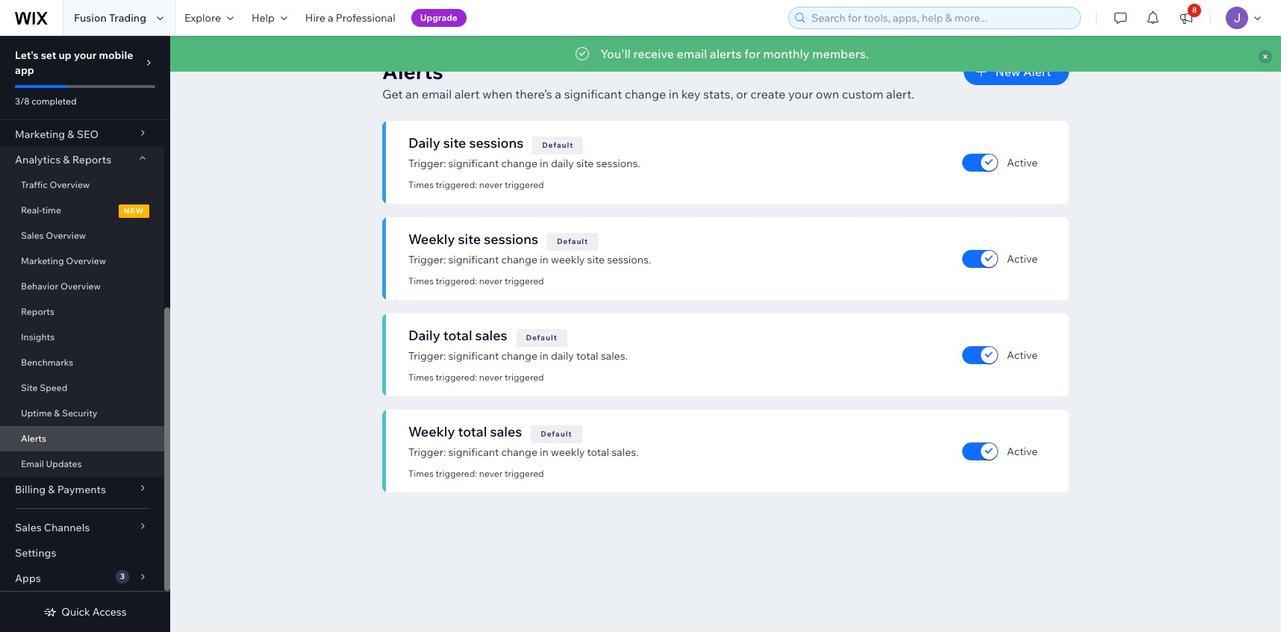Task type: locate. For each thing, give the bounding box(es) containing it.
billing & payments button
[[0, 477, 164, 503]]

default up trigger: significant change in weekly site sessions.
[[557, 237, 589, 246]]

weekly for sales
[[551, 446, 585, 459]]

reports inside popup button
[[72, 153, 111, 167]]

1 weekly from the top
[[551, 253, 585, 267]]

0 vertical spatial daily
[[551, 157, 574, 170]]

3 times triggered: never triggered from the top
[[409, 372, 544, 383]]

0 vertical spatial sessions
[[469, 134, 524, 152]]

alerts inside "alerts get an email alert when there's a significant change in key stats, or create your own custom alert."
[[382, 58, 443, 84]]

times for weekly site sessions
[[409, 276, 434, 287]]

1 vertical spatial sales
[[490, 423, 522, 441]]

upgrade
[[420, 12, 458, 23]]

benchmarks
[[21, 357, 73, 368]]

1 vertical spatial weekly
[[409, 423, 455, 441]]

sales down real-
[[21, 230, 44, 241]]

insights
[[21, 332, 55, 343]]

weekly for weekly site sessions
[[409, 231, 455, 248]]

sessions up trigger: significant change in daily site sessions.
[[469, 134, 524, 152]]

your left the own
[[789, 87, 814, 102]]

4 times from the top
[[409, 468, 434, 479]]

email
[[21, 459, 44, 470]]

1 daily from the top
[[551, 157, 574, 170]]

in inside "alerts get an email alert when there's a significant change in key stats, or create your own custom alert."
[[669, 87, 679, 102]]

marketing up behavior
[[21, 255, 64, 267]]

2 weekly from the top
[[551, 446, 585, 459]]

key
[[682, 87, 701, 102]]

3 triggered: from the top
[[436, 372, 477, 383]]

3 times from the top
[[409, 372, 434, 383]]

sales for sales channels
[[15, 521, 42, 535]]

overview down sales overview link
[[66, 255, 106, 267]]

0 vertical spatial sales
[[475, 327, 508, 344]]

3/8
[[15, 96, 30, 107]]

times triggered: never triggered down daily total sales
[[409, 372, 544, 383]]

new alert
[[996, 64, 1052, 79]]

real-time
[[21, 205, 61, 216]]

significant down weekly total sales
[[448, 446, 499, 459]]

sales for sales overview
[[21, 230, 44, 241]]

& down marketing & seo
[[63, 153, 70, 167]]

never down trigger: significant change in weekly total sales.
[[479, 468, 503, 479]]

triggered: for weekly site sessions
[[436, 276, 477, 287]]

marketing for marketing overview
[[21, 255, 64, 267]]

sales.
[[601, 350, 628, 363], [612, 446, 639, 459]]

trigger: for weekly site sessions
[[409, 253, 446, 267]]

sales up 'settings'
[[15, 521, 42, 535]]

sidebar element
[[0, 0, 170, 633]]

default up trigger: significant change in weekly total sales.
[[541, 429, 572, 439]]

active
[[1007, 156, 1038, 169], [1007, 252, 1038, 266], [1007, 348, 1038, 362], [1007, 445, 1038, 458]]

times up daily total sales
[[409, 276, 434, 287]]

1 times from the top
[[409, 179, 434, 190]]

trading
[[109, 11, 146, 25]]

overview down marketing overview link
[[60, 281, 101, 292]]

1 vertical spatial marketing
[[21, 255, 64, 267]]

your inside let's set up your mobile app
[[74, 49, 97, 62]]

4 never from the top
[[479, 468, 503, 479]]

alerts up email on the bottom left of page
[[21, 433, 46, 444]]

1 triggered: from the top
[[436, 179, 477, 190]]

default up trigger: significant change in daily site sessions.
[[542, 140, 574, 150]]

own
[[816, 87, 840, 102]]

total
[[443, 327, 472, 344], [577, 350, 599, 363], [458, 423, 487, 441], [587, 446, 610, 459]]

0 horizontal spatial alerts
[[21, 433, 46, 444]]

3 trigger: from the top
[[409, 350, 446, 363]]

0 horizontal spatial email
[[422, 87, 452, 102]]

trigger: for daily total sales
[[409, 350, 446, 363]]

1 vertical spatial sessions
[[484, 231, 539, 248]]

4 active from the top
[[1007, 445, 1038, 458]]

0 vertical spatial daily
[[409, 134, 440, 152]]

sessions
[[469, 134, 524, 152], [484, 231, 539, 248]]

2 daily from the top
[[409, 327, 440, 344]]

1 vertical spatial email
[[422, 87, 452, 102]]

triggered down trigger: significant change in weekly total sales.
[[505, 468, 544, 479]]

create
[[751, 87, 786, 102]]

in
[[669, 87, 679, 102], [540, 157, 549, 170], [540, 253, 549, 267], [540, 350, 549, 363], [540, 446, 549, 459]]

default
[[542, 140, 574, 150], [557, 237, 589, 246], [526, 333, 558, 343], [541, 429, 572, 439]]

trigger: down daily total sales
[[409, 350, 446, 363]]

triggered
[[505, 179, 544, 190], [505, 276, 544, 287], [505, 372, 544, 383], [505, 468, 544, 479]]

triggered for weekly site sessions
[[505, 276, 544, 287]]

trigger: for weekly total sales
[[409, 446, 446, 459]]

triggered down trigger: significant change in daily total sales.
[[505, 372, 544, 383]]

behavior overview
[[21, 281, 101, 292]]

4 times triggered: never triggered from the top
[[409, 468, 544, 479]]

2 daily from the top
[[551, 350, 574, 363]]

0 vertical spatial weekly
[[551, 253, 585, 267]]

2 active from the top
[[1007, 252, 1038, 266]]

3 triggered from the top
[[505, 372, 544, 383]]

a right there's at the left top
[[555, 87, 562, 102]]

1 vertical spatial your
[[789, 87, 814, 102]]

1 vertical spatial daily
[[409, 327, 440, 344]]

in for weekly site sessions
[[540, 253, 549, 267]]

significant for daily total sales
[[448, 350, 499, 363]]

3 never from the top
[[479, 372, 503, 383]]

1 vertical spatial sessions.
[[607, 253, 651, 267]]

daily
[[551, 157, 574, 170], [551, 350, 574, 363]]

never for daily site sessions
[[479, 179, 503, 190]]

1 never from the top
[[479, 179, 503, 190]]

trigger: down daily site sessions
[[409, 157, 446, 170]]

change down weekly site sessions
[[502, 253, 538, 267]]

weekly
[[409, 231, 455, 248], [409, 423, 455, 441]]

there's
[[515, 87, 552, 102]]

marketing overview link
[[0, 249, 164, 274]]

active for weekly site sessions
[[1007, 252, 1038, 266]]

reports up insights
[[21, 306, 55, 317]]

overview down analytics & reports
[[50, 179, 90, 190]]

times triggered: never triggered for daily site sessions
[[409, 179, 544, 190]]

triggered down trigger: significant change in daily site sessions.
[[505, 179, 544, 190]]

sales overview
[[21, 230, 86, 241]]

alert
[[455, 87, 480, 102]]

1 horizontal spatial your
[[789, 87, 814, 102]]

2 weekly from the top
[[409, 423, 455, 441]]

email right an
[[422, 87, 452, 102]]

alerts
[[710, 46, 742, 61]]

email
[[677, 46, 707, 61], [422, 87, 452, 102]]

in for weekly total sales
[[540, 446, 549, 459]]

alerts get an email alert when there's a significant change in key stats, or create your own custom alert.
[[382, 58, 915, 102]]

0 vertical spatial alerts
[[382, 58, 443, 84]]

2 times triggered: never triggered from the top
[[409, 276, 544, 287]]

weekly
[[551, 253, 585, 267], [551, 446, 585, 459]]

change down daily total sales
[[502, 350, 538, 363]]

alerts inside sidebar element
[[21, 433, 46, 444]]

marketing up analytics
[[15, 128, 65, 141]]

site
[[443, 134, 466, 152], [577, 157, 594, 170], [458, 231, 481, 248], [587, 253, 605, 267]]

1 triggered from the top
[[505, 179, 544, 190]]

reports link
[[0, 299, 164, 325]]

alerts up an
[[382, 58, 443, 84]]

times for daily total sales
[[409, 372, 434, 383]]

never down trigger: significant change in daily total sales.
[[479, 372, 503, 383]]

triggered down trigger: significant change in weekly site sessions.
[[505, 276, 544, 287]]

you'll receive email alerts for monthly members. alert
[[170, 36, 1282, 72]]

default up trigger: significant change in daily total sales.
[[526, 333, 558, 343]]

1 vertical spatial daily
[[551, 350, 574, 363]]

alert.
[[887, 87, 915, 102]]

never down trigger: significant change in daily site sessions.
[[479, 179, 503, 190]]

2 never from the top
[[479, 276, 503, 287]]

trigger: significant change in weekly site sessions.
[[409, 253, 651, 267]]

1 trigger: from the top
[[409, 157, 446, 170]]

sales up trigger: significant change in weekly total sales.
[[490, 423, 522, 441]]

1 vertical spatial sales
[[15, 521, 42, 535]]

updates
[[46, 459, 82, 470]]

overview up marketing overview
[[46, 230, 86, 241]]

never for weekly total sales
[[479, 468, 503, 479]]

&
[[67, 128, 74, 141], [63, 153, 70, 167], [54, 408, 60, 419], [48, 483, 55, 497]]

1 vertical spatial sales.
[[612, 446, 639, 459]]

1 times triggered: never triggered from the top
[[409, 179, 544, 190]]

2 triggered: from the top
[[436, 276, 477, 287]]

an
[[406, 87, 419, 102]]

trigger: down weekly site sessions
[[409, 253, 446, 267]]

0 horizontal spatial reports
[[21, 306, 55, 317]]

times down daily site sessions
[[409, 179, 434, 190]]

payments
[[57, 483, 106, 497]]

daily for daily total sales
[[409, 327, 440, 344]]

& right billing
[[48, 483, 55, 497]]

never
[[479, 179, 503, 190], [479, 276, 503, 287], [479, 372, 503, 383], [479, 468, 503, 479]]

0 horizontal spatial your
[[74, 49, 97, 62]]

1 horizontal spatial email
[[677, 46, 707, 61]]

1 horizontal spatial a
[[555, 87, 562, 102]]

0 vertical spatial sales
[[21, 230, 44, 241]]

significant down daily total sales
[[448, 350, 499, 363]]

professional
[[336, 11, 396, 25]]

& inside dropdown button
[[67, 128, 74, 141]]

marketing inside dropdown button
[[15, 128, 65, 141]]

times triggered: never triggered down weekly total sales
[[409, 468, 544, 479]]

1 horizontal spatial reports
[[72, 153, 111, 167]]

3 active from the top
[[1007, 348, 1038, 362]]

your inside "alerts get an email alert when there's a significant change in key stats, or create your own custom alert."
[[789, 87, 814, 102]]

you'll receive email alerts for monthly members.
[[601, 46, 869, 61]]

sessions up trigger: significant change in weekly site sessions.
[[484, 231, 539, 248]]

monthly
[[763, 46, 810, 61]]

triggered: for daily site sessions
[[436, 179, 477, 190]]

0 vertical spatial email
[[677, 46, 707, 61]]

1 vertical spatial a
[[555, 87, 562, 102]]

change for weekly total sales
[[502, 446, 538, 459]]

0 vertical spatial your
[[74, 49, 97, 62]]

& left seo
[[67, 128, 74, 141]]

& inside dropdown button
[[48, 483, 55, 497]]

default for weekly site sessions
[[557, 237, 589, 246]]

times down daily total sales
[[409, 372, 434, 383]]

mobile
[[99, 49, 133, 62]]

significant down daily site sessions
[[448, 157, 499, 170]]

change down receive on the top of the page
[[625, 87, 666, 102]]

1 active from the top
[[1007, 156, 1038, 169]]

times triggered: never triggered down weekly site sessions
[[409, 276, 544, 287]]

sales inside popup button
[[15, 521, 42, 535]]

0 vertical spatial weekly
[[409, 231, 455, 248]]

1 vertical spatial weekly
[[551, 446, 585, 459]]

email inside 'alert'
[[677, 46, 707, 61]]

1 horizontal spatial alerts
[[382, 58, 443, 84]]

set
[[41, 49, 56, 62]]

hire a professional
[[305, 11, 396, 25]]

triggered: down daily total sales
[[436, 372, 477, 383]]

your right up
[[74, 49, 97, 62]]

change down daily site sessions
[[502, 157, 538, 170]]

fusion
[[74, 11, 107, 25]]

your
[[74, 49, 97, 62], [789, 87, 814, 102]]

trigger: down weekly total sales
[[409, 446, 446, 459]]

significant
[[564, 87, 622, 102], [448, 157, 499, 170], [448, 253, 499, 267], [448, 350, 499, 363], [448, 446, 499, 459]]

0 vertical spatial sessions.
[[596, 157, 641, 170]]

1 vertical spatial alerts
[[21, 433, 46, 444]]

default for daily site sessions
[[542, 140, 574, 150]]

triggered: down weekly total sales
[[436, 468, 477, 479]]

0 vertical spatial reports
[[72, 153, 111, 167]]

weekly for weekly total sales
[[409, 423, 455, 441]]

sales up trigger: significant change in daily total sales.
[[475, 327, 508, 344]]

significant down weekly site sessions
[[448, 253, 499, 267]]

times for weekly total sales
[[409, 468, 434, 479]]

alerts
[[382, 58, 443, 84], [21, 433, 46, 444]]

channels
[[44, 521, 90, 535]]

email left alerts
[[677, 46, 707, 61]]

reports down seo
[[72, 153, 111, 167]]

sessions.
[[596, 157, 641, 170], [607, 253, 651, 267]]

3/8 completed
[[15, 96, 77, 107]]

sales channels button
[[0, 515, 164, 541]]

sessions for daily site sessions
[[469, 134, 524, 152]]

1 daily from the top
[[409, 134, 440, 152]]

marketing for marketing & seo
[[15, 128, 65, 141]]

2 times from the top
[[409, 276, 434, 287]]

uptime & security
[[21, 408, 97, 419]]

& for billing
[[48, 483, 55, 497]]

3
[[120, 572, 125, 582]]

2 trigger: from the top
[[409, 253, 446, 267]]

receive
[[634, 46, 674, 61]]

help
[[252, 11, 275, 25]]

triggered: for daily total sales
[[436, 372, 477, 383]]

triggered: down daily site sessions
[[436, 179, 477, 190]]

significant for weekly total sales
[[448, 446, 499, 459]]

times down weekly total sales
[[409, 468, 434, 479]]

overview for marketing overview
[[66, 255, 106, 267]]

2 triggered from the top
[[505, 276, 544, 287]]

daily total sales
[[409, 327, 508, 344]]

analytics & reports
[[15, 153, 111, 167]]

site
[[21, 382, 38, 394]]

4 trigger: from the top
[[409, 446, 446, 459]]

change down weekly total sales
[[502, 446, 538, 459]]

never down trigger: significant change in weekly site sessions.
[[479, 276, 503, 287]]

0 vertical spatial marketing
[[15, 128, 65, 141]]

0 vertical spatial a
[[328, 11, 334, 25]]

sales
[[21, 230, 44, 241], [15, 521, 42, 535]]

times triggered: never triggered
[[409, 179, 544, 190], [409, 276, 544, 287], [409, 372, 544, 383], [409, 468, 544, 479]]

a
[[328, 11, 334, 25], [555, 87, 562, 102]]

you'll
[[601, 46, 631, 61]]

1 weekly from the top
[[409, 231, 455, 248]]

& right uptime
[[54, 408, 60, 419]]

4 triggered: from the top
[[436, 468, 477, 479]]

significant down you'll
[[564, 87, 622, 102]]

& for uptime
[[54, 408, 60, 419]]

active for weekly total sales
[[1007, 445, 1038, 458]]

0 horizontal spatial a
[[328, 11, 334, 25]]

a right hire
[[328, 11, 334, 25]]

& inside popup button
[[63, 153, 70, 167]]

triggered: down weekly site sessions
[[436, 276, 477, 287]]

4 triggered from the top
[[505, 468, 544, 479]]

sales for weekly total sales
[[490, 423, 522, 441]]

times triggered: never triggered down daily site sessions
[[409, 179, 544, 190]]

default for weekly total sales
[[541, 429, 572, 439]]

0 vertical spatial sales.
[[601, 350, 628, 363]]

times
[[409, 179, 434, 190], [409, 276, 434, 287], [409, 372, 434, 383], [409, 468, 434, 479]]

site speed link
[[0, 376, 164, 401]]

marketing
[[15, 128, 65, 141], [21, 255, 64, 267]]

Search for tools, apps, help & more... field
[[807, 7, 1076, 28]]

reports
[[72, 153, 111, 167], [21, 306, 55, 317]]

alerts for alerts
[[21, 433, 46, 444]]



Task type: describe. For each thing, give the bounding box(es) containing it.
daily site sessions
[[409, 134, 524, 152]]

times triggered: never triggered for weekly site sessions
[[409, 276, 544, 287]]

new alert button
[[964, 58, 1070, 85]]

change for daily site sessions
[[502, 157, 538, 170]]

uptime & security link
[[0, 401, 164, 426]]

members.
[[813, 46, 869, 61]]

sessions. for daily site sessions
[[596, 157, 641, 170]]

security
[[62, 408, 97, 419]]

in for daily total sales
[[540, 350, 549, 363]]

alert
[[1024, 64, 1052, 79]]

marketing & seo
[[15, 128, 99, 141]]

in for daily site sessions
[[540, 157, 549, 170]]

let's set up your mobile app
[[15, 49, 133, 77]]

behavior
[[21, 281, 58, 292]]

quick access button
[[44, 606, 127, 619]]

daily for daily site sessions
[[409, 134, 440, 152]]

times triggered: never triggered for daily total sales
[[409, 372, 544, 383]]

billing
[[15, 483, 46, 497]]

change for daily total sales
[[502, 350, 538, 363]]

billing & payments
[[15, 483, 106, 497]]

analytics & reports button
[[0, 147, 164, 173]]

times for daily site sessions
[[409, 179, 434, 190]]

help button
[[243, 0, 296, 36]]

default for daily total sales
[[526, 333, 558, 343]]

significant for daily site sessions
[[448, 157, 499, 170]]

benchmarks link
[[0, 350, 164, 376]]

alerts for alerts get an email alert when there's a significant change in key stats, or create your own custom alert.
[[382, 58, 443, 84]]

triggered for weekly total sales
[[505, 468, 544, 479]]

quick
[[61, 606, 90, 619]]

fusion trading
[[74, 11, 146, 25]]

traffic overview link
[[0, 173, 164, 198]]

access
[[92, 606, 127, 619]]

triggered: for weekly total sales
[[436, 468, 477, 479]]

email updates
[[21, 459, 82, 470]]

settings
[[15, 547, 56, 560]]

let's
[[15, 49, 39, 62]]

overview for sales overview
[[46, 230, 86, 241]]

8
[[1193, 5, 1197, 15]]

weekly total sales
[[409, 423, 522, 441]]

triggered for daily site sessions
[[505, 179, 544, 190]]

triggered for daily total sales
[[505, 372, 544, 383]]

daily for sessions
[[551, 157, 574, 170]]

times triggered: never triggered for weekly total sales
[[409, 468, 544, 479]]

sales channels
[[15, 521, 90, 535]]

a inside "alerts get an email alert when there's a significant change in key stats, or create your own custom alert."
[[555, 87, 562, 102]]

sessions for weekly site sessions
[[484, 231, 539, 248]]

8 button
[[1170, 0, 1203, 36]]

change inside "alerts get an email alert when there's a significant change in key stats, or create your own custom alert."
[[625, 87, 666, 102]]

behavior overview link
[[0, 274, 164, 299]]

trigger: significant change in weekly total sales.
[[409, 446, 639, 459]]

or
[[736, 87, 748, 102]]

never for daily total sales
[[479, 372, 503, 383]]

completed
[[32, 96, 77, 107]]

weekly for sessions
[[551, 253, 585, 267]]

upgrade button
[[411, 9, 467, 27]]

trigger: significant change in daily total sales.
[[409, 350, 628, 363]]

active for daily total sales
[[1007, 348, 1038, 362]]

speed
[[40, 382, 67, 394]]

& for marketing
[[67, 128, 74, 141]]

traffic overview
[[21, 179, 90, 190]]

real-
[[21, 205, 42, 216]]

change for weekly site sessions
[[502, 253, 538, 267]]

site speed
[[21, 382, 67, 394]]

get
[[382, 87, 403, 102]]

overview for traffic overview
[[50, 179, 90, 190]]

sessions. for weekly site sessions
[[607, 253, 651, 267]]

uptime
[[21, 408, 52, 419]]

daily for sales
[[551, 350, 574, 363]]

hire a professional link
[[296, 0, 405, 36]]

1 vertical spatial reports
[[21, 306, 55, 317]]

trigger: for daily site sessions
[[409, 157, 446, 170]]

for
[[745, 46, 761, 61]]

alerts link
[[0, 426, 164, 452]]

custom
[[842, 87, 884, 102]]

overview for behavior overview
[[60, 281, 101, 292]]

traffic
[[21, 179, 48, 190]]

seo
[[77, 128, 99, 141]]

weekly site sessions
[[409, 231, 539, 248]]

trigger: significant change in daily site sessions.
[[409, 157, 641, 170]]

active for daily site sessions
[[1007, 156, 1038, 169]]

when
[[483, 87, 513, 102]]

time
[[42, 205, 61, 216]]

explore
[[184, 11, 221, 25]]

never for weekly site sessions
[[479, 276, 503, 287]]

insights link
[[0, 325, 164, 350]]

marketing overview
[[21, 255, 106, 267]]

email inside "alerts get an email alert when there's a significant change in key stats, or create your own custom alert."
[[422, 87, 452, 102]]

up
[[59, 49, 72, 62]]

significant inside "alerts get an email alert when there's a significant change in key stats, or create your own custom alert."
[[564, 87, 622, 102]]

new
[[124, 206, 144, 216]]

quick access
[[61, 606, 127, 619]]

settings link
[[0, 541, 164, 566]]

sales. for weekly total sales
[[612, 446, 639, 459]]

stats,
[[703, 87, 734, 102]]

sales overview link
[[0, 223, 164, 249]]

app
[[15, 63, 34, 77]]

sales. for daily total sales
[[601, 350, 628, 363]]

email updates link
[[0, 452, 164, 477]]

analytics
[[15, 153, 61, 167]]

marketing & seo button
[[0, 122, 164, 147]]

sales for daily total sales
[[475, 327, 508, 344]]

significant for weekly site sessions
[[448, 253, 499, 267]]

& for analytics
[[63, 153, 70, 167]]

hire
[[305, 11, 326, 25]]



Task type: vqa. For each thing, say whether or not it's contained in the screenshot.
'Templates' in the menu
no



